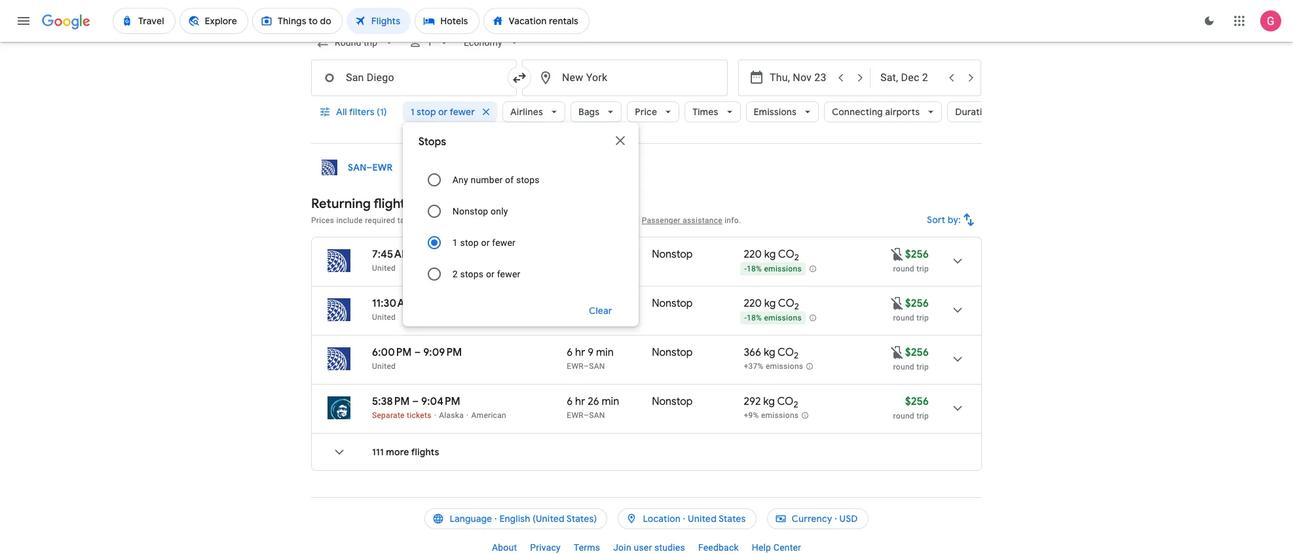 Task type: describe. For each thing, give the bounding box(es) containing it.
states
[[719, 514, 746, 525]]

feedback
[[698, 543, 739, 554]]

220 for 256 us dollars text box
[[744, 248, 762, 261]]

taxes
[[397, 216, 417, 225]]

co for 6 hr 9 min
[[778, 347, 794, 360]]

+9%
[[744, 412, 759, 421]]

choose return to san diego
[[419, 162, 541, 174]]

required
[[365, 216, 395, 225]]

$256 inside '$256 round trip'
[[905, 396, 929, 409]]

help center
[[752, 543, 801, 554]]

to
[[485, 162, 494, 174]]

$256 round trip
[[893, 396, 929, 421]]

(united
[[533, 514, 565, 525]]

9
[[588, 347, 594, 360]]

6 for 6 hr 8 min
[[567, 297, 573, 311]]

hr for 9
[[575, 347, 585, 360]]

5:38 pm
[[372, 396, 410, 409]]

– inside 6:00 pm – 9:09 pm united
[[414, 347, 421, 360]]

include
[[336, 216, 363, 225]]

this price for this flight doesn't include overhead bin access. if you need a carry-on bag, use the bags filter to update prices. image for 220
[[889, 247, 905, 262]]

choose
[[419, 162, 453, 174]]

connecting airports button
[[824, 96, 942, 128]]

times button
[[685, 96, 741, 128]]

1 stop or fewer inside "popup button"
[[411, 106, 475, 118]]

sort
[[927, 214, 946, 226]]

separate
[[372, 411, 405, 421]]

join user studies
[[613, 543, 685, 554]]

round trip for 6 hr 8 min
[[893, 314, 929, 323]]

111 more flights
[[372, 447, 439, 459]]

trip for 256 us dollars text field
[[917, 363, 929, 372]]

sort by: button
[[922, 204, 982, 236]]

10:53 am
[[422, 248, 466, 261]]

this price for this flight doesn't include overhead bin access. if you need a carry-on bag, use the bags filter to update prices. image for 366
[[889, 345, 905, 361]]

hr for 26
[[575, 396, 585, 409]]

help center link
[[745, 538, 808, 555]]

swap origin and destination. image
[[512, 70, 527, 86]]

+9% emissions
[[744, 412, 799, 421]]

terms link
[[567, 538, 607, 555]]

terms
[[574, 543, 600, 554]]

san inside 6 hr 8 min – san
[[589, 313, 605, 322]]

Departure time: 6:00 PM. text field
[[372, 347, 412, 360]]

366
[[744, 347, 761, 360]]

stops option group
[[418, 164, 623, 290]]

-18% emissions for nonstop flight. element corresponding to 6 hr 8 min
[[744, 314, 802, 323]]

main menu image
[[16, 13, 31, 29]]

center
[[774, 543, 801, 554]]

passenger
[[642, 216, 681, 225]]

united states
[[688, 514, 746, 525]]

2 vertical spatial or
[[486, 269, 495, 280]]

2 vertical spatial fewer
[[497, 269, 520, 280]]

total duration 6 hr 8 min. element containing 6 hr 8 min
[[567, 297, 652, 312]]

– inside 6 hr 26 min ewr – san
[[584, 411, 589, 421]]

7:45 am
[[372, 248, 411, 261]]

1 inside stops option group
[[453, 238, 458, 248]]

Departure time: 5:38 PM. text field
[[372, 396, 410, 409]]

bags button
[[571, 96, 622, 128]]

256 US dollars text field
[[905, 248, 929, 261]]

airlines button
[[502, 96, 565, 128]]

leaves newark liberty international airport at 6:00 pm on saturday, december 2 and arrives at san diego international airport at 9:09 pm on saturday, december 2. element
[[372, 347, 462, 360]]

1 256 us dollars text field from the top
[[905, 297, 929, 311]]

apply.
[[618, 216, 640, 225]]

more
[[386, 447, 409, 459]]

united down 7:45 am text box
[[372, 264, 396, 273]]

nonstop inside stops option group
[[453, 206, 488, 217]]

5:38 pm – 9:04 pm
[[372, 396, 460, 409]]

stop inside "popup button"
[[417, 106, 436, 118]]

language
[[450, 514, 492, 525]]

1 inside returning flights main content
[[457, 216, 461, 225]]

emissions
[[754, 106, 797, 118]]

9:09 pm
[[423, 347, 462, 360]]

prices include required taxes + fees for 1 adult.
[[311, 216, 484, 225]]

hr for 8
[[575, 297, 585, 311]]

18% for first nonstop flight. element from the top
[[747, 265, 762, 274]]

currency
[[792, 514, 832, 525]]

2 for 6 hr 9 min
[[794, 351, 799, 362]]

adult.
[[464, 216, 484, 225]]

co for 6 hr 8 min
[[778, 297, 795, 311]]

join
[[613, 543, 631, 554]]

bags
[[578, 106, 600, 118]]

2 inside stops option group
[[453, 269, 458, 280]]

– inside 6 hr 9 min ewr – san
[[584, 362, 589, 371]]

airlines
[[510, 106, 543, 118]]

total duration 6 hr 26 min. element
[[567, 396, 652, 411]]

user
[[634, 543, 652, 554]]

6 hr 26 min ewr – san
[[567, 396, 619, 421]]

nonstop flight. element for 6 hr 8 min
[[652, 297, 693, 312]]

emissions button
[[746, 96, 819, 128]]

Departure time: 11:30 AM. text field
[[372, 297, 414, 311]]

Return text field
[[880, 60, 941, 96]]

may apply. passenger assistance
[[598, 216, 723, 225]]

fees
[[426, 216, 442, 225]]

1 vertical spatial fewer
[[492, 238, 516, 248]]

change appearance image
[[1194, 5, 1225, 37]]

total duration 6 hr 9 min. element
[[567, 347, 652, 362]]

location
[[643, 514, 681, 525]]

price
[[635, 106, 657, 118]]

Arrival time: 10:53 AM. text field
[[422, 248, 466, 261]]

optional
[[486, 216, 517, 225]]

all filters (1)
[[336, 106, 387, 118]]

about link
[[485, 538, 524, 555]]

optional charges and
[[486, 216, 567, 225]]

help
[[752, 543, 771, 554]]

returning flights
[[311, 196, 412, 212]]

6 for 6 hr 9 min
[[567, 347, 573, 360]]

stops
[[418, 136, 446, 149]]

min for 6 hr 26 min
[[602, 396, 619, 409]]

1 vertical spatial or
[[481, 238, 490, 248]]

nonstop for 6 hr 8 min
[[652, 297, 693, 311]]

min for 6 hr 8 min
[[596, 297, 614, 311]]

join user studies link
[[607, 538, 692, 555]]

filters
[[349, 106, 375, 118]]

charges
[[519, 216, 549, 225]]

return
[[455, 162, 482, 174]]

kg for 6 hr 8 min
[[764, 297, 776, 311]]

11:30 am
[[372, 297, 414, 311]]

+37% emissions
[[744, 362, 803, 372]]

round inside '$256 round trip'
[[893, 412, 914, 421]]

1 button
[[404, 27, 456, 58]]

nonstop flight. element for 6 hr 9 min
[[652, 347, 693, 362]]



Task type: vqa. For each thing, say whether or not it's contained in the screenshot.
the Prices include required taxes + fees for 1 adult. Optional charges and bag fees may apply. Passenger assistance
no



Task type: locate. For each thing, give the bounding box(es) containing it.
2 for 6 hr 26 min
[[794, 400, 798, 411]]

-18% emissions for first nonstop flight. element from the top
[[744, 265, 802, 274]]

6 left 8
[[567, 297, 573, 311]]

hr left the 9
[[575, 347, 585, 360]]

0 vertical spatial stops
[[516, 175, 540, 185]]

0 vertical spatial 6
[[567, 297, 573, 311]]

ewr down total duration 6 hr 26 min. element
[[567, 411, 584, 421]]

1 vertical spatial min
[[596, 347, 614, 360]]

stops
[[516, 175, 540, 185], [460, 269, 484, 280]]

feedback link
[[692, 538, 745, 555]]

may
[[601, 216, 616, 225]]

3 nonstop flight. element from the top
[[652, 347, 693, 362]]

0 vertical spatial 1 stop or fewer
[[411, 106, 475, 118]]

san down 8
[[589, 313, 605, 322]]

min right 8
[[596, 297, 614, 311]]

trip left flight details. leaves newark liberty international airport at 5:38 pm on saturday, december 2 and arrives at san diego international airport at 9:04 pm on saturday, december 2. icon
[[917, 412, 929, 421]]

this price for this flight doesn't include overhead bin access. if you need a carry-on bag, use the bags filter to update prices. image
[[889, 247, 905, 262], [889, 345, 905, 361]]

round for 256 us dollars text field
[[893, 363, 914, 372]]

hr
[[575, 297, 585, 311], [575, 347, 585, 360], [575, 396, 585, 409]]

1 vertical spatial round trip
[[893, 314, 929, 323]]

states)
[[567, 514, 597, 525]]

hr inside 6 hr 26 min ewr – san
[[575, 396, 585, 409]]

366 kg co 2
[[744, 347, 799, 362]]

3 $256 from the top
[[905, 347, 929, 360]]

prices
[[311, 216, 334, 225]]

or up 'stops'
[[438, 106, 448, 118]]

2 256 us dollars text field from the top
[[905, 396, 929, 409]]

-
[[744, 265, 747, 274], [744, 314, 747, 323]]

1 vertical spatial 256 us dollars text field
[[905, 396, 929, 409]]

trip
[[917, 265, 929, 274], [917, 314, 929, 323], [917, 363, 929, 372], [917, 412, 929, 421]]

san up "returning flights"
[[348, 162, 367, 174]]

hr inside 6 hr 9 min ewr – san
[[575, 347, 585, 360]]

0 vertical spatial fewer
[[450, 106, 475, 118]]

ewr down total duration 6 hr 9 min. element at the bottom of page
[[567, 362, 584, 371]]

this price for this flight doesn't include overhead bin access. if you need a carry-on bag, use the bags filter to update prices. image down this price for this flight doesn't include overhead bin access. if you need a carry-on bag, use the bags filter to update prices. icon
[[889, 345, 905, 361]]

2 $256 from the top
[[905, 297, 929, 311]]

san inside 6 hr 9 min ewr – san
[[589, 362, 605, 371]]

1 6 from the top
[[567, 297, 573, 311]]

1 vertical spatial hr
[[575, 347, 585, 360]]

trip for 256 us dollars text box
[[917, 265, 929, 274]]

2 hr from the top
[[575, 347, 585, 360]]

clear button
[[573, 295, 628, 327]]

only
[[491, 206, 508, 217]]

usd
[[840, 514, 858, 525]]

privacy
[[530, 543, 561, 554]]

2 round from the top
[[893, 314, 914, 323]]

flight details. leaves newark liberty international airport at 6:00 pm on saturday, december 2 and arrives at san diego international airport at 9:09 pm on saturday, december 2. image
[[942, 344, 974, 375]]

round left flight details. leaves newark liberty international airport at 5:38 pm on saturday, december 2 and arrives at san diego international airport at 9:04 pm on saturday, december 2. icon
[[893, 412, 914, 421]]

0 vertical spatial hr
[[575, 297, 585, 311]]

6 inside 6 hr 26 min ewr – san
[[567, 396, 573, 409]]

leaves newark liberty international airport at 5:38 pm on saturday, december 2 and arrives at san diego international airport at 9:04 pm on saturday, december 2. element
[[372, 396, 460, 409]]

duration
[[955, 106, 993, 118]]

0 horizontal spatial stops
[[460, 269, 484, 280]]

2 vertical spatial 6
[[567, 396, 573, 409]]

nonstop
[[453, 206, 488, 217], [652, 248, 693, 261], [652, 297, 693, 311], [652, 347, 693, 360], [652, 396, 693, 409]]

min inside 6 hr 9 min ewr – san
[[596, 347, 614, 360]]

None search field
[[311, 27, 1015, 327]]

2 inside 366 kg co 2
[[794, 351, 799, 362]]

1 - from the top
[[744, 265, 747, 274]]

hr left 8
[[575, 297, 585, 311]]

kg for 6 hr 26 min
[[763, 396, 775, 409]]

united down 6:00 pm text field on the bottom left
[[372, 362, 396, 371]]

$256 left flight details. leaves newark liberty international airport at 6:00 pm on saturday, december 2 and arrives at san diego international airport at 9:09 pm on saturday, december 2. icon
[[905, 347, 929, 360]]

4 trip from the top
[[917, 412, 929, 421]]

+37%
[[744, 362, 764, 372]]

2 for 6 hr 8 min
[[795, 301, 799, 313]]

3 trip from the top
[[917, 363, 929, 372]]

nonstop for 6 hr 26 min
[[652, 396, 693, 409]]

flight details. leaves newark liberty international airport at 7:45 am on saturday, december 2 and arrives at san diego international airport at 10:53 am on saturday, december 2. image
[[942, 246, 974, 277]]

and
[[551, 216, 565, 225]]

3 round from the top
[[893, 363, 914, 372]]

san – ewr
[[348, 162, 393, 174]]

1 stop or fewer
[[411, 106, 475, 118], [453, 238, 516, 248]]

ewr inside 6 hr 9 min ewr – san
[[567, 362, 584, 371]]

airports
[[885, 106, 920, 118]]

220 kg co 2 for first nonstop flight. element from the top
[[744, 248, 799, 263]]

- for first nonstop flight. element from the top
[[744, 265, 747, 274]]

this price for this flight doesn't include overhead bin access. if you need a carry-on bag, use the bags filter to update prices. image
[[889, 296, 905, 312]]

round for first $256 text field from the top
[[893, 314, 914, 323]]

english
[[499, 514, 530, 525]]

sort by:
[[927, 214, 961, 226]]

about
[[492, 543, 517, 554]]

flight details. leaves newark liberty international airport at 11:30 am on saturday, december 2 and arrives at san diego international airport at 2:38 pm on saturday, december 2. image
[[942, 295, 974, 326]]

–
[[367, 162, 372, 174], [584, 313, 589, 322], [414, 347, 421, 360], [584, 362, 589, 371], [412, 396, 419, 409], [584, 411, 589, 421]]

-18% emissions
[[744, 265, 802, 274], [744, 314, 802, 323]]

this price for this flight doesn't include overhead bin access. if you need a carry-on bag, use the bags filter to update prices. image up this price for this flight doesn't include overhead bin access. if you need a carry-on bag, use the bags filter to update prices. icon
[[889, 247, 905, 262]]

diego
[[514, 162, 541, 174]]

256 US dollars text field
[[905, 297, 929, 311], [905, 396, 929, 409]]

220
[[744, 248, 762, 261], [744, 297, 762, 311]]

2 -18% emissions from the top
[[744, 314, 802, 323]]

6:00 pm – 9:09 pm united
[[372, 347, 462, 371]]

ewr inside 6 hr 26 min ewr – san
[[567, 411, 584, 421]]

1 vertical spatial -
[[744, 314, 747, 323]]

returning
[[311, 196, 371, 212]]

0 vertical spatial 220
[[744, 248, 762, 261]]

– down 8
[[584, 313, 589, 322]]

 image
[[434, 411, 436, 421]]

+
[[419, 216, 424, 225]]

0 vertical spatial or
[[438, 106, 448, 118]]

– up tickets
[[412, 396, 419, 409]]

2 round trip from the top
[[893, 314, 929, 323]]

Arrival time: 9:09 PM. text field
[[423, 347, 462, 360]]

1 vertical spatial 18%
[[747, 314, 762, 323]]

4 $256 from the top
[[905, 396, 929, 409]]

None text field
[[311, 60, 517, 96], [522, 60, 728, 96], [311, 60, 517, 96], [522, 60, 728, 96]]

2 vertical spatial round trip
[[893, 363, 929, 372]]

1 220 from the top
[[744, 248, 762, 261]]

0 vertical spatial 256 us dollars text field
[[905, 297, 929, 311]]

4 nonstop flight. element from the top
[[652, 396, 693, 411]]

1 $256 from the top
[[905, 248, 929, 261]]

0 vertical spatial min
[[596, 297, 614, 311]]

stop up 'stops'
[[417, 106, 436, 118]]

returning flights main content
[[311, 155, 982, 482]]

kg inside 366 kg co 2
[[764, 347, 775, 360]]

2 220 kg co 2 from the top
[[744, 297, 799, 313]]

san down 26
[[589, 411, 605, 421]]

220 for first $256 text field from the top
[[744, 297, 762, 311]]

1 18% from the top
[[747, 265, 762, 274]]

co for 6 hr 26 min
[[777, 396, 794, 409]]

for
[[444, 216, 455, 225]]

4 round from the top
[[893, 412, 914, 421]]

san inside 6 hr 26 min ewr – san
[[589, 411, 605, 421]]

emissions
[[764, 265, 802, 274], [764, 314, 802, 323], [766, 362, 803, 372], [761, 412, 799, 421]]

2 18% from the top
[[747, 314, 762, 323]]

round down this price for this flight doesn't include overhead bin access. if you need a carry-on bag, use the bags filter to update prices. icon
[[893, 314, 914, 323]]

0 vertical spatial stop
[[417, 106, 436, 118]]

stop inside option group
[[460, 238, 479, 248]]

round trip down this price for this flight doesn't include overhead bin access. if you need a carry-on bag, use the bags filter to update prices. icon
[[893, 314, 929, 323]]

stops down diego
[[516, 175, 540, 185]]

min inside 6 hr 8 min – san
[[596, 297, 614, 311]]

292
[[744, 396, 761, 409]]

1 stop or fewer inside stops option group
[[453, 238, 516, 248]]

1 horizontal spatial stops
[[516, 175, 540, 185]]

0 vertical spatial -
[[744, 265, 747, 274]]

trip down 256 us dollars text box
[[917, 265, 929, 274]]

round
[[893, 265, 914, 274], [893, 314, 914, 323], [893, 363, 914, 372], [893, 412, 914, 421]]

– up "returning flights"
[[367, 162, 372, 174]]

$256 down "sort"
[[905, 248, 929, 261]]

1 vertical spatial 6
[[567, 347, 573, 360]]

san
[[348, 162, 367, 174], [589, 313, 605, 322], [589, 362, 605, 371], [589, 411, 605, 421]]

2 220 from the top
[[744, 297, 762, 311]]

min for 6 hr 9 min
[[596, 347, 614, 360]]

0 vertical spatial ewr
[[372, 162, 393, 174]]

co inside 292 kg co 2
[[777, 396, 794, 409]]

220 kg co 2 for nonstop flight. element corresponding to 6 hr 8 min
[[744, 297, 799, 313]]

stop
[[417, 106, 436, 118], [460, 238, 479, 248]]

1 vertical spatial ewr
[[567, 362, 584, 371]]

kg
[[764, 248, 776, 261], [764, 297, 776, 311], [764, 347, 775, 360], [763, 396, 775, 409]]

1 inside popup button
[[427, 37, 433, 48]]

nonstop flight. element
[[652, 248, 693, 263], [652, 297, 693, 312], [652, 347, 693, 362], [652, 396, 693, 411]]

2 trip from the top
[[917, 314, 929, 323]]

or down optional at the left top
[[486, 269, 495, 280]]

6 for 6 hr 26 min
[[567, 396, 573, 409]]

ewr for 9:04 pm
[[567, 411, 584, 421]]

$256 for first $256 text field from the top
[[905, 297, 929, 311]]

clear
[[589, 305, 612, 317]]

6 hr 8 min – san
[[567, 297, 614, 322]]

round for 256 us dollars text box
[[893, 265, 914, 274]]

privacy link
[[524, 538, 567, 555]]

Departure text field
[[770, 60, 830, 96]]

2 nonstop flight. element from the top
[[652, 297, 693, 312]]

united inside 6:00 pm – 9:09 pm united
[[372, 362, 396, 371]]

0 vertical spatial this price for this flight doesn't include overhead bin access. if you need a carry-on bag, use the bags filter to update prices. image
[[889, 247, 905, 262]]

1 vertical spatial 1 stop or fewer
[[453, 238, 516, 248]]

2 total duration 6 hr 8 min. element from the top
[[567, 297, 652, 312]]

– inside 6 hr 8 min – san
[[584, 313, 589, 322]]

1 stop or fewer down adult.
[[453, 238, 516, 248]]

trip down 256 us dollars text field
[[917, 363, 929, 372]]

1 vertical spatial -18% emissions
[[744, 314, 802, 323]]

6 left 26
[[567, 396, 573, 409]]

duration button
[[947, 96, 1015, 128]]

round trip for 6 hr 9 min
[[893, 363, 929, 372]]

2 vertical spatial min
[[602, 396, 619, 409]]

 image
[[466, 411, 469, 421]]

flights
[[374, 196, 412, 212], [411, 447, 439, 459]]

1 round from the top
[[893, 265, 914, 274]]

6:00 pm
[[372, 347, 412, 360]]

nonstop only
[[453, 206, 508, 217]]

1 hr from the top
[[575, 297, 585, 311]]

min right 26
[[602, 396, 619, 409]]

256 us dollars text field left flight details. leaves newark liberty international airport at 11:30 am on saturday, december 2 and arrives at san diego international airport at 2:38 pm on saturday, december 2. icon
[[905, 297, 929, 311]]

1 vertical spatial this price for this flight doesn't include overhead bin access. if you need a carry-on bag, use the bags filter to update prices. image
[[889, 345, 905, 361]]

$256 for 256 us dollars text box
[[905, 248, 929, 261]]

6 inside 6 hr 9 min ewr – san
[[567, 347, 573, 360]]

flight details. leaves newark liberty international airport at 5:38 pm on saturday, december 2 and arrives at san diego international airport at 9:04 pm on saturday, december 2. image
[[942, 393, 974, 425]]

111
[[372, 447, 384, 459]]

(1)
[[377, 106, 387, 118]]

stop down adult.
[[460, 238, 479, 248]]

1 vertical spatial flights
[[411, 447, 439, 459]]

1 stop or fewer up 'stops'
[[411, 106, 475, 118]]

total duration 6 hr 8 min. element
[[567, 248, 652, 263], [567, 297, 652, 312]]

8
[[588, 297, 594, 311]]

3 6 from the top
[[567, 396, 573, 409]]

ewr up "returning flights"
[[372, 162, 393, 174]]

256 US dollars text field
[[905, 347, 929, 360]]

2 this price for this flight doesn't include overhead bin access. if you need a carry-on bag, use the bags filter to update prices. image from the top
[[889, 345, 905, 361]]

1 nonstop flight. element from the top
[[652, 248, 693, 263]]

number
[[471, 175, 503, 185]]

san
[[496, 162, 512, 174]]

times
[[693, 106, 718, 118]]

256 us dollars text field left flight details. leaves newark liberty international airport at 5:38 pm on saturday, december 2 and arrives at san diego international airport at 9:04 pm on saturday, december 2. icon
[[905, 396, 929, 409]]

flights right more
[[411, 447, 439, 459]]

ewr for 9:09 pm
[[567, 362, 584, 371]]

stops down the 10:53 am text box in the top left of the page
[[460, 269, 484, 280]]

0 vertical spatial 220 kg co 2
[[744, 248, 799, 263]]

min inside 6 hr 26 min ewr – san
[[602, 396, 619, 409]]

2 inside 292 kg co 2
[[794, 400, 798, 411]]

or
[[438, 106, 448, 118], [481, 238, 490, 248], [486, 269, 495, 280]]

united inside 11:30 am united
[[372, 313, 396, 322]]

1 vertical spatial 220
[[744, 297, 762, 311]]

1 vertical spatial stop
[[460, 238, 479, 248]]

1 round trip from the top
[[893, 265, 929, 274]]

kg for 6 hr 9 min
[[764, 347, 775, 360]]

round trip down 256 us dollars text field
[[893, 363, 929, 372]]

of
[[505, 175, 514, 185]]

– down 26
[[584, 411, 589, 421]]

$256 for 256 us dollars text field
[[905, 347, 929, 360]]

1
[[427, 37, 433, 48], [411, 106, 414, 118], [457, 216, 461, 225], [453, 238, 458, 248]]

ewr
[[372, 162, 393, 174], [567, 362, 584, 371], [567, 411, 584, 421]]

Arrival time: 9:04 PM. text field
[[421, 396, 460, 409]]

nonstop flight. element for 6 hr 26 min
[[652, 396, 693, 411]]

co inside 366 kg co 2
[[778, 347, 794, 360]]

0 horizontal spatial stop
[[417, 106, 436, 118]]

round down 256 us dollars text field
[[893, 363, 914, 372]]

any number of stops
[[453, 175, 540, 185]]

- for nonstop flight. element corresponding to 6 hr 8 min
[[744, 314, 747, 323]]

leaves newark liberty international airport at 7:45 am on saturday, december 2 and arrives at san diego international airport at 10:53 am on saturday, december 2. element
[[372, 248, 466, 261]]

2 - from the top
[[744, 314, 747, 323]]

1 stop or fewer button
[[403, 96, 497, 128]]

1 total duration 6 hr 8 min. element from the top
[[567, 248, 652, 263]]

0 vertical spatial -18% emissions
[[744, 265, 802, 274]]

1 inside "popup button"
[[411, 106, 414, 118]]

round trip down 256 us dollars text box
[[893, 265, 929, 274]]

– down the 9
[[584, 362, 589, 371]]

2 vertical spatial ewr
[[567, 411, 584, 421]]

292 kg co 2
[[744, 396, 798, 411]]

18% for nonstop flight. element corresponding to 6 hr 8 min
[[747, 314, 762, 323]]

american
[[471, 411, 506, 421]]

or down adult.
[[481, 238, 490, 248]]

all filters (1) button
[[311, 96, 398, 128]]

6 left the 9
[[567, 347, 573, 360]]

2 6 from the top
[[567, 347, 573, 360]]

any
[[453, 175, 468, 185]]

1 vertical spatial 220 kg co 2
[[744, 297, 799, 313]]

fewer inside "popup button"
[[450, 106, 475, 118]]

flights up prices include required taxes + fees for 1 adult.
[[374, 196, 412, 212]]

round down 256 us dollars text box
[[893, 265, 914, 274]]

None field
[[311, 31, 401, 54], [459, 31, 526, 54], [311, 31, 401, 54], [459, 31, 526, 54]]

assistance
[[683, 216, 723, 225]]

separate tickets
[[372, 411, 432, 421]]

2 stops or fewer
[[453, 269, 520, 280]]

passenger assistance button
[[642, 216, 723, 225]]

1 -18% emissions from the top
[[744, 265, 802, 274]]

trip inside '$256 round trip'
[[917, 412, 929, 421]]

Departure time: 7:45 AM. text field
[[372, 248, 411, 261]]

trip for first $256 text field from the top
[[917, 314, 929, 323]]

1 horizontal spatial stop
[[460, 238, 479, 248]]

6 hr 9 min ewr – san
[[567, 347, 614, 371]]

0 vertical spatial flights
[[374, 196, 412, 212]]

3 hr from the top
[[575, 396, 585, 409]]

3 round trip from the top
[[893, 363, 929, 372]]

min right the 9
[[596, 347, 614, 360]]

$256 left flight details. leaves newark liberty international airport at 5:38 pm on saturday, december 2 and arrives at san diego international airport at 9:04 pm on saturday, december 2. icon
[[905, 396, 929, 409]]

0 vertical spatial total duration 6 hr 8 min. element
[[567, 248, 652, 263]]

close dialog image
[[612, 133, 628, 149]]

hr left 26
[[575, 396, 585, 409]]

6 inside 6 hr 8 min – san
[[567, 297, 573, 311]]

united left states
[[688, 514, 717, 525]]

alaska
[[439, 411, 464, 421]]

none search field containing stops
[[311, 27, 1015, 327]]

kg inside 292 kg co 2
[[763, 396, 775, 409]]

san down the 9
[[589, 362, 605, 371]]

english (united states)
[[499, 514, 597, 525]]

1 220 kg co 2 from the top
[[744, 248, 799, 263]]

hr inside 6 hr 8 min – san
[[575, 297, 585, 311]]

nonstop for 6 hr 9 min
[[652, 347, 693, 360]]

1 trip from the top
[[917, 265, 929, 274]]

1 vertical spatial total duration 6 hr 8 min. element
[[567, 297, 652, 312]]

1 vertical spatial stops
[[460, 269, 484, 280]]

all
[[336, 106, 347, 118]]

1 this price for this flight doesn't include overhead bin access. if you need a carry-on bag, use the bags filter to update prices. image from the top
[[889, 247, 905, 262]]

2 vertical spatial hr
[[575, 396, 585, 409]]

united down 11:30 am
[[372, 313, 396, 322]]

or inside "popup button"
[[438, 106, 448, 118]]

$256 left flight details. leaves newark liberty international airport at 11:30 am on saturday, december 2 and arrives at san diego international airport at 2:38 pm on saturday, december 2. icon
[[905, 297, 929, 311]]

0 vertical spatial 18%
[[747, 265, 762, 274]]

– left 9:09 pm text box
[[414, 347, 421, 360]]

trip up 256 us dollars text field
[[917, 314, 929, 323]]

111 more flights image
[[324, 437, 355, 468]]

price button
[[627, 96, 679, 128]]

0 vertical spatial round trip
[[893, 265, 929, 274]]

studies
[[654, 543, 685, 554]]



